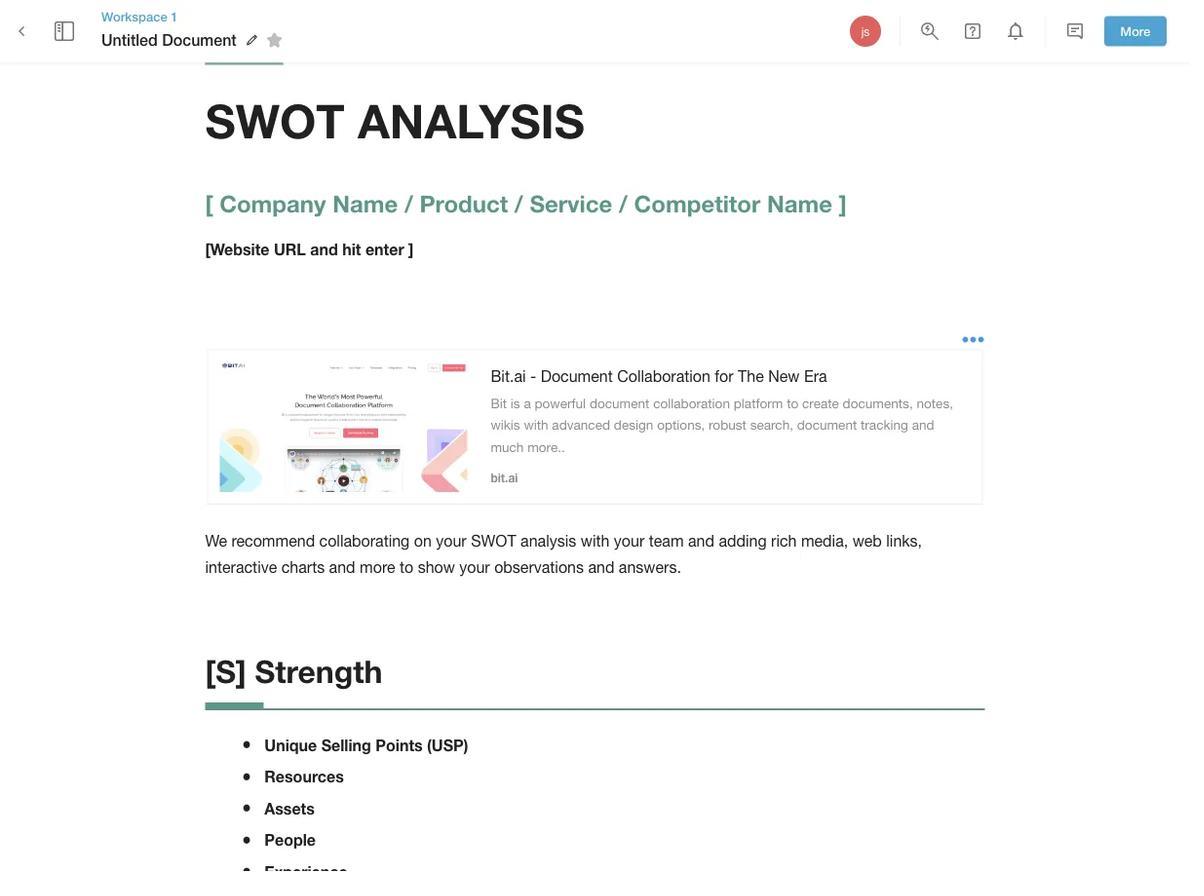 Task type: describe. For each thing, give the bounding box(es) containing it.
your right on
[[436, 532, 467, 550]]

selling
[[321, 736, 371, 755]]

2 name from the left
[[767, 189, 832, 217]]

observations
[[494, 558, 584, 576]]

people
[[264, 831, 316, 850]]

we
[[205, 532, 227, 550]]

links,
[[886, 532, 922, 550]]

and inside bit is a powerful document collaboration platform to create documents, notes, wikis with advanced design options, robust search, document tracking and much more..
[[912, 417, 934, 433]]

1
[[171, 9, 178, 24]]

powerful
[[535, 396, 586, 411]]

more button
[[1104, 16, 1167, 46]]

documents,
[[843, 396, 913, 411]]

0 vertical spatial swot
[[205, 92, 345, 149]]

unique
[[264, 736, 317, 755]]

show
[[418, 558, 455, 576]]

search,
[[750, 417, 793, 433]]

1 name from the left
[[333, 189, 398, 217]]

product
[[420, 189, 508, 217]]

wikis
[[491, 417, 520, 433]]

0 horizontal spatial ]
[[408, 240, 414, 258]]

[website
[[205, 240, 270, 258]]

untitled
[[101, 31, 158, 49]]

media,
[[801, 532, 848, 550]]

more..
[[528, 439, 565, 455]]

recommend
[[231, 532, 315, 550]]

2 / from the left
[[515, 189, 523, 217]]

resources
[[264, 768, 344, 786]]

your up answers.
[[614, 532, 645, 550]]

-
[[530, 367, 536, 385]]

workspace
[[101, 9, 167, 24]]

favorite image
[[263, 28, 286, 52]]

bit
[[491, 396, 507, 411]]

and left hit
[[310, 240, 338, 258]]

workspace 1 link
[[101, 8, 289, 25]]

swot analysis
[[205, 92, 585, 149]]

options,
[[657, 417, 705, 433]]

to inside we recommend collaborating on your swot analysis with your team and adding rich media, web links, interactive charts and more to show your observations and answers.
[[400, 558, 413, 576]]

with inside we recommend collaborating on your swot analysis with your team and adding rich media, web links, interactive charts and more to show your observations and answers.
[[581, 532, 610, 550]]

enter
[[365, 240, 404, 258]]

to inside bit is a powerful document collaboration platform to create documents, notes, wikis with advanced design options, robust search, document tracking and much more..
[[787, 396, 799, 411]]

for
[[715, 367, 734, 385]]

charts
[[281, 558, 325, 576]]

team
[[649, 532, 684, 550]]

robust
[[709, 417, 747, 433]]

points
[[376, 736, 423, 755]]

collaborating
[[319, 532, 410, 550]]

your right show at bottom left
[[459, 558, 490, 576]]

js button
[[847, 13, 884, 50]]

more
[[1121, 24, 1151, 39]]

bit.ai
[[491, 471, 518, 485]]

create
[[802, 396, 839, 411]]

workspace 1
[[101, 9, 178, 24]]

0 vertical spatial ]
[[839, 189, 847, 217]]

unique selling points (usp)
[[264, 736, 468, 755]]

hit
[[342, 240, 361, 258]]

js
[[861, 24, 870, 38]]

we recommend collaborating on your swot analysis with your team and adding rich media, web links, interactive charts and more to show your observations and answers.
[[205, 532, 927, 576]]



Task type: locate. For each thing, give the bounding box(es) containing it.
/
[[404, 189, 413, 217], [515, 189, 523, 217], [619, 189, 628, 217]]

document down create
[[797, 417, 857, 433]]

]
[[839, 189, 847, 217], [408, 240, 414, 258]]

0 vertical spatial document
[[590, 396, 650, 411]]

service
[[530, 189, 612, 217]]

0 horizontal spatial to
[[400, 558, 413, 576]]

1 horizontal spatial swot
[[471, 532, 516, 550]]

your
[[436, 532, 467, 550], [614, 532, 645, 550], [459, 558, 490, 576]]

is
[[511, 396, 520, 411]]

1 vertical spatial with
[[581, 532, 610, 550]]

/ left product
[[404, 189, 413, 217]]

much
[[491, 439, 524, 455]]

[website url and hit enter ]
[[205, 240, 414, 258]]

2 horizontal spatial /
[[619, 189, 628, 217]]

bit.ai - document collaboration for the new era
[[491, 367, 827, 385]]

a
[[524, 396, 531, 411]]

[s]
[[205, 653, 246, 690]]

strength
[[255, 653, 383, 690]]

name
[[333, 189, 398, 217], [767, 189, 832, 217]]

swot up observations
[[471, 532, 516, 550]]

swot inside we recommend collaborating on your swot analysis with your team and adding rich media, web links, interactive charts and more to show your observations and answers.
[[471, 532, 516, 550]]

to
[[787, 396, 799, 411], [400, 558, 413, 576]]

0 horizontal spatial with
[[524, 417, 548, 433]]

web
[[853, 532, 882, 550]]

and down notes,
[[912, 417, 934, 433]]

design
[[614, 417, 653, 433]]

(usp)
[[427, 736, 468, 755]]

to left create
[[787, 396, 799, 411]]

0 horizontal spatial document
[[590, 396, 650, 411]]

[s] strength
[[205, 653, 383, 690]]

and down collaborating
[[329, 558, 355, 576]]

more
[[360, 558, 395, 576]]

1 horizontal spatial name
[[767, 189, 832, 217]]

bit.ai
[[491, 367, 526, 385]]

and left answers.
[[588, 558, 615, 576]]

collaboration
[[617, 367, 711, 385]]

interactive
[[205, 558, 277, 576]]

0 horizontal spatial /
[[404, 189, 413, 217]]

with
[[524, 417, 548, 433], [581, 532, 610, 550]]

and right team at right bottom
[[688, 532, 714, 550]]

1 horizontal spatial ]
[[839, 189, 847, 217]]

swot
[[205, 92, 345, 149], [471, 532, 516, 550]]

rich
[[771, 532, 797, 550]]

analysis
[[358, 92, 585, 149]]

untitled document
[[101, 31, 237, 49]]

era
[[804, 367, 827, 385]]

advanced
[[552, 417, 610, 433]]

and
[[310, 240, 338, 258], [912, 417, 934, 433], [688, 532, 714, 550], [329, 558, 355, 576], [588, 558, 615, 576]]

[
[[205, 189, 213, 217]]

document up 'powerful'
[[541, 367, 613, 385]]

1 horizontal spatial /
[[515, 189, 523, 217]]

new
[[768, 367, 800, 385]]

document
[[162, 31, 237, 49], [541, 367, 613, 385]]

with right analysis
[[581, 532, 610, 550]]

to right more
[[400, 558, 413, 576]]

1 vertical spatial swot
[[471, 532, 516, 550]]

0 vertical spatial to
[[787, 396, 799, 411]]

on
[[414, 532, 432, 550]]

with inside bit is a powerful document collaboration platform to create documents, notes, wikis with advanced design options, robust search, document tracking and much more..
[[524, 417, 548, 433]]

1 vertical spatial document
[[797, 417, 857, 433]]

tracking
[[861, 417, 908, 433]]

analysis
[[521, 532, 576, 550]]

0 horizontal spatial document
[[162, 31, 237, 49]]

0 horizontal spatial name
[[333, 189, 398, 217]]

url
[[274, 240, 306, 258]]

/ left service
[[515, 189, 523, 217]]

document up design in the top right of the page
[[590, 396, 650, 411]]

[ company name / product / service / competitor name ]
[[205, 189, 847, 217]]

1 vertical spatial document
[[541, 367, 613, 385]]

competitor
[[634, 189, 761, 217]]

notes,
[[917, 396, 953, 411]]

1 horizontal spatial with
[[581, 532, 610, 550]]

1 vertical spatial to
[[400, 558, 413, 576]]

answers.
[[619, 558, 681, 576]]

the
[[738, 367, 764, 385]]

1 horizontal spatial to
[[787, 396, 799, 411]]

0 vertical spatial with
[[524, 417, 548, 433]]

/ right service
[[619, 189, 628, 217]]

collaboration
[[653, 396, 730, 411]]

3 / from the left
[[619, 189, 628, 217]]

with down a
[[524, 417, 548, 433]]

1 / from the left
[[404, 189, 413, 217]]

platform
[[734, 396, 783, 411]]

1 horizontal spatial document
[[797, 417, 857, 433]]

adding
[[719, 532, 767, 550]]

company
[[219, 189, 326, 217]]

1 vertical spatial ]
[[408, 240, 414, 258]]

swot down favorite 'icon'
[[205, 92, 345, 149]]

1 horizontal spatial document
[[541, 367, 613, 385]]

document
[[590, 396, 650, 411], [797, 417, 857, 433]]

0 horizontal spatial swot
[[205, 92, 345, 149]]

assets
[[264, 799, 315, 818]]

0 vertical spatial document
[[162, 31, 237, 49]]

bit is a powerful document collaboration platform to create documents, notes, wikis with advanced design options, robust search, document tracking and much more..
[[491, 396, 957, 455]]

document down workspace 1 link
[[162, 31, 237, 49]]



